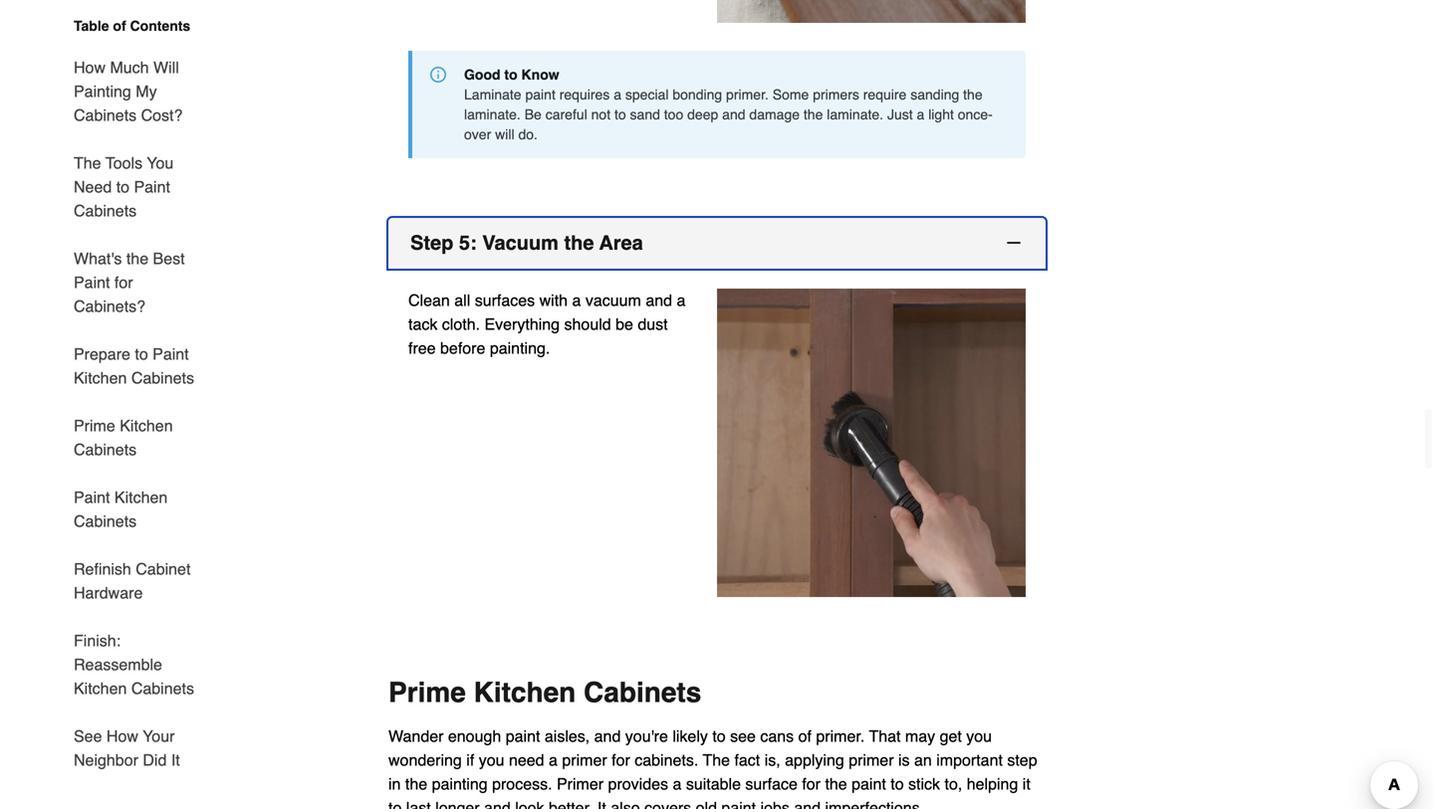 Task type: locate. For each thing, give the bounding box(es) containing it.
be
[[616, 315, 634, 334]]

1 horizontal spatial primer
[[849, 752, 894, 770]]

prime inside prime kitchen cabinets
[[74, 417, 115, 435]]

5:
[[459, 232, 477, 255]]

0 vertical spatial prime kitchen cabinets
[[74, 417, 173, 459]]

laminate. down primers
[[827, 107, 884, 123]]

paint right the 'prepare'
[[153, 345, 189, 364]]

the left best
[[126, 250, 149, 268]]

imperfections.
[[825, 799, 925, 810]]

the left area
[[564, 232, 594, 255]]

how much will painting my cabinets cost?
[[74, 58, 183, 125]]

paint
[[134, 178, 170, 196], [74, 273, 110, 292], [153, 345, 189, 364], [74, 489, 110, 507]]

see
[[730, 728, 756, 746]]

0 vertical spatial of
[[113, 18, 126, 34]]

1 horizontal spatial for
[[612, 752, 630, 770]]

1 vertical spatial prime
[[389, 677, 466, 709]]

cans
[[761, 728, 794, 746]]

good
[[464, 67, 501, 83]]

fact
[[735, 752, 760, 770]]

do.
[[519, 127, 538, 143]]

with
[[540, 291, 568, 310]]

you up important
[[967, 728, 992, 746]]

paint
[[526, 87, 556, 103], [506, 728, 540, 746], [852, 776, 887, 794], [722, 799, 756, 810]]

0 vertical spatial the
[[74, 154, 101, 172]]

paint up refinish
[[74, 489, 110, 507]]

you right if on the left bottom of the page
[[479, 752, 505, 770]]

primer. up applying
[[816, 728, 865, 746]]

1 vertical spatial prime kitchen cabinets
[[389, 677, 702, 709]]

look
[[515, 799, 545, 810]]

wander enough paint aisles, and you're likely to see cans of primer. that may get you wondering if you need a primer for cabinets. the fact is, applying primer is an important step in the painting process. primer provides a suitable surface for the paint to stick to, helping it to last longer and look better. it also covers old paint jobs and imperfections.
[[389, 728, 1038, 810]]

cloth.
[[442, 315, 480, 334]]

to left see on the right bottom of the page
[[713, 728, 726, 746]]

1 vertical spatial how
[[107, 728, 138, 746]]

wondering
[[389, 752, 462, 770]]

cabinets down need
[[74, 202, 137, 220]]

enough
[[448, 728, 501, 746]]

to right not
[[615, 107, 626, 123]]

0 horizontal spatial primer
[[562, 752, 607, 770]]

1 horizontal spatial of
[[799, 728, 812, 746]]

stick
[[909, 776, 941, 794]]

1 vertical spatial of
[[799, 728, 812, 746]]

the up once-
[[964, 87, 983, 103]]

0 horizontal spatial it
[[171, 752, 180, 770]]

kitchen inside paint kitchen cabinets
[[114, 489, 168, 507]]

damage
[[750, 107, 800, 123]]

cabinets.
[[635, 752, 699, 770]]

may
[[906, 728, 936, 746]]

0 horizontal spatial you
[[479, 752, 505, 770]]

and up dust
[[646, 291, 673, 310]]

cabinets down painting
[[74, 106, 137, 125]]

cabinets
[[74, 106, 137, 125], [74, 202, 137, 220], [131, 369, 194, 388], [74, 441, 137, 459], [74, 513, 137, 531], [584, 677, 702, 709], [131, 680, 194, 698]]

0 horizontal spatial laminate.
[[464, 107, 521, 123]]

requires
[[560, 87, 610, 103]]

paint down know
[[526, 87, 556, 103]]

1 horizontal spatial the
[[703, 752, 730, 770]]

prime up wander
[[389, 677, 466, 709]]

and right deep
[[722, 107, 746, 123]]

2 laminate. from the left
[[827, 107, 884, 123]]

not
[[591, 107, 611, 123]]

prepare
[[74, 345, 130, 364]]

cabinets up the prime kitchen cabinets link
[[131, 369, 194, 388]]

primer
[[562, 752, 607, 770], [849, 752, 894, 770]]

is,
[[765, 752, 781, 770]]

1 horizontal spatial you
[[967, 728, 992, 746]]

laminate
[[464, 87, 522, 103]]

primer up primer
[[562, 752, 607, 770]]

the inside button
[[564, 232, 594, 255]]

much
[[110, 58, 149, 77]]

painting
[[432, 776, 488, 794]]

an
[[915, 752, 932, 770]]

prime kitchen cabinets inside table of contents 'element'
[[74, 417, 173, 459]]

kitchen down the prime kitchen cabinets link
[[114, 489, 168, 507]]

0 horizontal spatial prime kitchen cabinets
[[74, 417, 173, 459]]

of up applying
[[799, 728, 812, 746]]

did
[[143, 752, 167, 770]]

primer
[[557, 776, 604, 794]]

a right need
[[549, 752, 558, 770]]

neighbor
[[74, 752, 138, 770]]

0 horizontal spatial for
[[114, 273, 133, 292]]

paint down you
[[134, 178, 170, 196]]

paint inside the tools you need to paint cabinets
[[134, 178, 170, 196]]

0 vertical spatial prime
[[74, 417, 115, 435]]

prime kitchen cabinets up paint kitchen cabinets
[[74, 417, 173, 459]]

the inside the tools you need to paint cabinets
[[74, 154, 101, 172]]

prepare to paint kitchen cabinets link
[[74, 331, 207, 403]]

how up neighbor
[[107, 728, 138, 746]]

kitchen down prepare to paint kitchen cabinets link
[[120, 417, 173, 435]]

the down some
[[804, 107, 823, 123]]

the up the "suitable"
[[703, 752, 730, 770]]

prime kitchen cabinets up aisles,
[[389, 677, 702, 709]]

clean
[[408, 291, 450, 310]]

the up need
[[74, 154, 101, 172]]

how up painting
[[74, 58, 106, 77]]

kitchen up aisles,
[[474, 677, 576, 709]]

and
[[722, 107, 746, 123], [646, 291, 673, 310], [594, 728, 621, 746], [484, 799, 511, 810], [794, 799, 821, 810]]

0 vertical spatial how
[[74, 58, 106, 77]]

also
[[611, 799, 640, 810]]

the
[[964, 87, 983, 103], [804, 107, 823, 123], [564, 232, 594, 255], [126, 250, 149, 268], [405, 776, 428, 794], [825, 776, 848, 794]]

my
[[136, 82, 157, 101]]

for up cabinets?
[[114, 273, 133, 292]]

0 vertical spatial you
[[967, 728, 992, 746]]

1 vertical spatial the
[[703, 752, 730, 770]]

primer down that
[[849, 752, 894, 770]]

to right the 'prepare'
[[135, 345, 148, 364]]

primer. up damage
[[726, 87, 769, 103]]

paint up need
[[506, 728, 540, 746]]

1 horizontal spatial laminate.
[[827, 107, 884, 123]]

cabinets inside how much will painting my cabinets cost?
[[74, 106, 137, 125]]

0 horizontal spatial prime
[[74, 417, 115, 435]]

important
[[937, 752, 1003, 770]]

you
[[967, 728, 992, 746], [479, 752, 505, 770]]

prime kitchen cabinets
[[74, 417, 173, 459], [389, 677, 702, 709]]

suitable
[[686, 776, 741, 794]]

1 vertical spatial it
[[598, 799, 607, 810]]

kitchen down the 'prepare'
[[74, 369, 127, 388]]

the tools you need to paint cabinets link
[[74, 139, 207, 235]]

kitchen down reassemble
[[74, 680, 127, 698]]

cost?
[[141, 106, 183, 125]]

it inside wander enough paint aisles, and you're likely to see cans of primer. that may get you wondering if you need a primer for cabinets. the fact is, applying primer is an important step in the painting process. primer provides a suitable surface for the paint to stick to, helping it to last longer and look better. it also covers old paint jobs and imperfections.
[[598, 799, 607, 810]]

it right the did
[[171, 752, 180, 770]]

1 vertical spatial for
[[612, 752, 630, 770]]

primer. inside wander enough paint aisles, and you're likely to see cans of primer. that may get you wondering if you need a primer for cabinets. the fact is, applying primer is an important step in the painting process. primer provides a suitable surface for the paint to stick to, helping it to last longer and look better. it also covers old paint jobs and imperfections.
[[816, 728, 865, 746]]

1 primer from the left
[[562, 752, 607, 770]]

0 vertical spatial primer.
[[726, 87, 769, 103]]

cabinet
[[136, 560, 191, 579]]

minus image
[[1004, 233, 1024, 253]]

to down tools on the left top
[[116, 178, 130, 196]]

a up covers
[[673, 776, 682, 794]]

clean all surfaces with a vacuum and a tack cloth. everything should be dust free before painting.
[[408, 291, 686, 358]]

0 horizontal spatial primer.
[[726, 87, 769, 103]]

laminate. down laminate on the top left
[[464, 107, 521, 123]]

your
[[143, 728, 175, 746]]

better.
[[549, 799, 593, 810]]

it left also
[[598, 799, 607, 810]]

0 vertical spatial for
[[114, 273, 133, 292]]

kitchen
[[74, 369, 127, 388], [120, 417, 173, 435], [114, 489, 168, 507], [474, 677, 576, 709], [74, 680, 127, 698]]

deep
[[688, 107, 719, 123]]

paint inside good to know laminate paint requires a special bonding primer. some primers require sanding the laminate. be careful not to sand too deep and damage the laminate. just a light once- over will do.
[[526, 87, 556, 103]]

0 vertical spatial it
[[171, 752, 180, 770]]

paint inside paint kitchen cabinets
[[74, 489, 110, 507]]

cabinets up your
[[131, 680, 194, 698]]

prime kitchen cabinets link
[[74, 403, 207, 474]]

need
[[509, 752, 545, 770]]

2 vertical spatial for
[[802, 776, 821, 794]]

last
[[406, 799, 431, 810]]

1 vertical spatial primer.
[[816, 728, 865, 746]]

for down applying
[[802, 776, 821, 794]]

1 horizontal spatial it
[[598, 799, 607, 810]]

and inside clean all surfaces with a vacuum and a tack cloth. everything should be dust free before painting.
[[646, 291, 673, 310]]

paint down the "what's"
[[74, 273, 110, 292]]

for
[[114, 273, 133, 292], [612, 752, 630, 770], [802, 776, 821, 794]]

prime down prepare to paint kitchen cabinets
[[74, 417, 115, 435]]

0 horizontal spatial the
[[74, 154, 101, 172]]

1 horizontal spatial primer.
[[816, 728, 865, 746]]

for up provides
[[612, 752, 630, 770]]

step
[[410, 232, 454, 255]]

of right the table
[[113, 18, 126, 34]]

kitchen inside prepare to paint kitchen cabinets
[[74, 369, 127, 388]]

cabinets up refinish
[[74, 513, 137, 531]]

all
[[455, 291, 471, 310]]

the up last in the left of the page
[[405, 776, 428, 794]]

vacuum
[[586, 291, 642, 310]]

0 horizontal spatial of
[[113, 18, 126, 34]]



Task type: describe. For each thing, give the bounding box(es) containing it.
a person sanding cabinets. image
[[717, 0, 1026, 23]]

light
[[929, 107, 954, 123]]

and left you're
[[594, 728, 621, 746]]

a left special
[[614, 87, 622, 103]]

you're
[[625, 728, 668, 746]]

in
[[389, 776, 401, 794]]

prepare to paint kitchen cabinets
[[74, 345, 194, 388]]

step 5: vacuum the area button
[[389, 218, 1046, 269]]

1 vertical spatial you
[[479, 752, 505, 770]]

cabinets up you're
[[584, 677, 702, 709]]

the tools you need to paint cabinets
[[74, 154, 174, 220]]

will
[[153, 58, 179, 77]]

painting
[[74, 82, 131, 101]]

the inside wander enough paint aisles, and you're likely to see cans of primer. that may get you wondering if you need a primer for cabinets. the fact is, applying primer is an important step in the painting process. primer provides a suitable surface for the paint to stick to, helping it to last longer and look better. it also covers old paint jobs and imperfections.
[[703, 752, 730, 770]]

cabinets inside prepare to paint kitchen cabinets
[[131, 369, 194, 388]]

paint kitchen cabinets
[[74, 489, 168, 531]]

info image
[[430, 67, 446, 83]]

require
[[864, 87, 907, 103]]

to up laminate on the top left
[[505, 67, 518, 83]]

what's the best paint for cabinets?
[[74, 250, 185, 316]]

surfaces
[[475, 291, 535, 310]]

helping
[[967, 776, 1019, 794]]

kitchen inside finish: reassemble kitchen cabinets
[[74, 680, 127, 698]]

table
[[74, 18, 109, 34]]

primers
[[813, 87, 860, 103]]

you
[[147, 154, 174, 172]]

the down applying
[[825, 776, 848, 794]]

everything
[[485, 315, 560, 334]]

over
[[464, 127, 491, 143]]

longer
[[436, 799, 480, 810]]

should
[[564, 315, 611, 334]]

how inside how much will painting my cabinets cost?
[[74, 58, 106, 77]]

2 horizontal spatial for
[[802, 776, 821, 794]]

surface
[[746, 776, 798, 794]]

a right with
[[572, 291, 581, 310]]

the inside "what's the best paint for cabinets?"
[[126, 250, 149, 268]]

and down process.
[[484, 799, 511, 810]]

step 5: vacuum the area
[[410, 232, 643, 255]]

a right just
[[917, 107, 925, 123]]

get
[[940, 728, 962, 746]]

paint inside "what's the best paint for cabinets?"
[[74, 273, 110, 292]]

and inside good to know laminate paint requires a special bonding primer. some primers require sanding the laminate. be careful not to sand too deep and damage the laminate. just a light once- over will do.
[[722, 107, 746, 123]]

if
[[467, 752, 475, 770]]

refinish
[[74, 560, 131, 579]]

paint up 'imperfections.'
[[852, 776, 887, 794]]

what's
[[74, 250, 122, 268]]

dust
[[638, 315, 668, 334]]

cabinets?
[[74, 297, 146, 316]]

to inside the tools you need to paint cabinets
[[116, 178, 130, 196]]

some
[[773, 87, 809, 103]]

finish:
[[74, 632, 121, 651]]

table of contents element
[[58, 16, 207, 773]]

it inside see how your neighbor did it
[[171, 752, 180, 770]]

and right jobs on the right of the page
[[794, 799, 821, 810]]

see how your neighbor did it
[[74, 728, 180, 770]]

1 horizontal spatial prime
[[389, 677, 466, 709]]

to down "in"
[[389, 799, 402, 810]]

paint down the "suitable"
[[722, 799, 756, 810]]

applying
[[785, 752, 845, 770]]

process.
[[492, 776, 552, 794]]

contents
[[130, 18, 190, 34]]

old
[[696, 799, 717, 810]]

paint inside prepare to paint kitchen cabinets
[[153, 345, 189, 364]]

to inside prepare to paint kitchen cabinets
[[135, 345, 148, 364]]

know
[[522, 67, 560, 83]]

before
[[440, 339, 486, 358]]

for inside "what's the best paint for cabinets?"
[[114, 273, 133, 292]]

painting.
[[490, 339, 550, 358]]

aisles,
[[545, 728, 590, 746]]

is
[[899, 752, 910, 770]]

it
[[1023, 776, 1031, 794]]

cabinets inside finish: reassemble kitchen cabinets
[[131, 680, 194, 698]]

special
[[626, 87, 669, 103]]

refinish cabinet hardware link
[[74, 546, 207, 618]]

of inside table of contents 'element'
[[113, 18, 126, 34]]

2 primer from the left
[[849, 752, 894, 770]]

likely
[[673, 728, 708, 746]]

a person vacuuming cabinets after sanding. image
[[717, 289, 1026, 598]]

be
[[525, 107, 542, 123]]

primer. inside good to know laminate paint requires a special bonding primer. some primers require sanding the laminate. be careful not to sand too deep and damage the laminate. just a light once- over will do.
[[726, 87, 769, 103]]

how inside see how your neighbor did it
[[107, 728, 138, 746]]

1 laminate. from the left
[[464, 107, 521, 123]]

finish: reassemble kitchen cabinets link
[[74, 618, 207, 713]]

to,
[[945, 776, 963, 794]]

cabinets inside paint kitchen cabinets
[[74, 513, 137, 531]]

how much will painting my cabinets cost? link
[[74, 44, 207, 139]]

finish: reassemble kitchen cabinets
[[74, 632, 194, 698]]

need
[[74, 178, 112, 196]]

step
[[1008, 752, 1038, 770]]

sand
[[630, 107, 660, 123]]

1 horizontal spatial prime kitchen cabinets
[[389, 677, 702, 709]]

once-
[[958, 107, 993, 123]]

table of contents
[[74, 18, 190, 34]]

that
[[869, 728, 901, 746]]

area
[[599, 232, 643, 255]]

will
[[495, 127, 515, 143]]

cabinets inside the tools you need to paint cabinets
[[74, 202, 137, 220]]

to down is
[[891, 776, 904, 794]]

a down step 5: vacuum the area button
[[677, 291, 686, 310]]

good to know laminate paint requires a special bonding primer. some primers require sanding the laminate. be careful not to sand too deep and damage the laminate. just a light once- over will do.
[[464, 67, 993, 143]]

reassemble
[[74, 656, 162, 674]]

provides
[[608, 776, 669, 794]]

careful
[[546, 107, 588, 123]]

what's the best paint for cabinets? link
[[74, 235, 207, 331]]

see how your neighbor did it link
[[74, 713, 207, 773]]

cabinets up paint kitchen cabinets
[[74, 441, 137, 459]]

paint kitchen cabinets link
[[74, 474, 207, 546]]

wander
[[389, 728, 444, 746]]

of inside wander enough paint aisles, and you're likely to see cans of primer. that may get you wondering if you need a primer for cabinets. the fact is, applying primer is an important step in the painting process. primer provides a suitable surface for the paint to stick to, helping it to last longer and look better. it also covers old paint jobs and imperfections.
[[799, 728, 812, 746]]

hardware
[[74, 584, 143, 603]]

tools
[[105, 154, 143, 172]]



Task type: vqa. For each thing, say whether or not it's contained in the screenshot.
Good
yes



